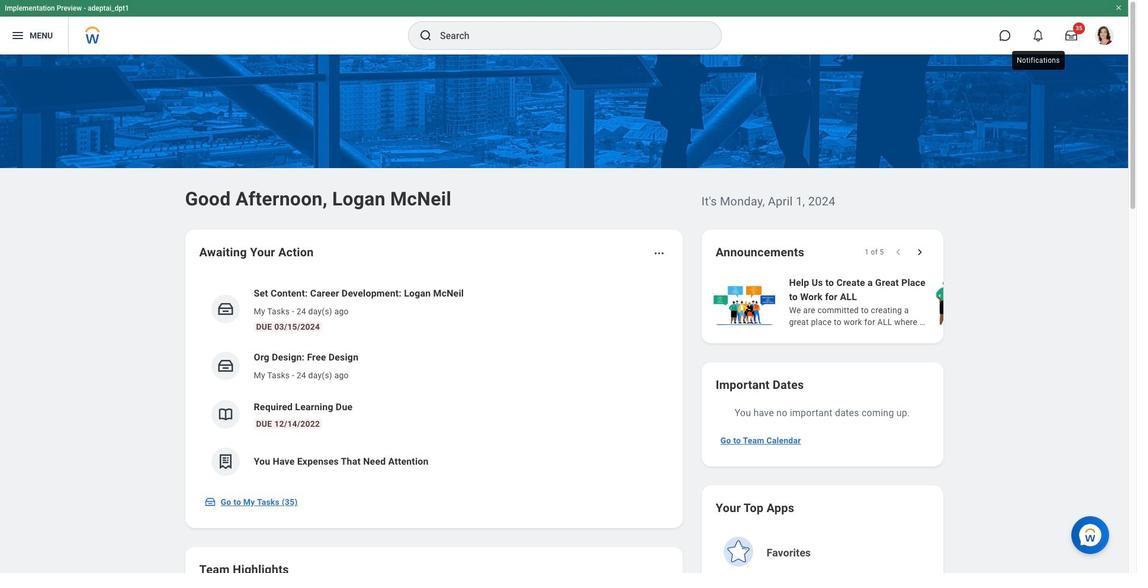 Task type: locate. For each thing, give the bounding box(es) containing it.
profile logan mcneil image
[[1095, 26, 1114, 47]]

1 vertical spatial inbox image
[[216, 357, 234, 375]]

Search Workday  search field
[[440, 23, 697, 49]]

tooltip
[[1010, 49, 1067, 72]]

2 inbox image from the top
[[216, 357, 234, 375]]

1 inbox image from the top
[[216, 300, 234, 318]]

0 vertical spatial inbox image
[[216, 300, 234, 318]]

book open image
[[216, 406, 234, 423]]

inbox image
[[216, 300, 234, 318], [216, 357, 234, 375]]

search image
[[419, 28, 433, 43]]

dashboard expenses image
[[216, 453, 234, 471]]

notifications large image
[[1032, 30, 1044, 41]]

banner
[[0, 0, 1128, 54]]

justify image
[[11, 28, 25, 43]]

list
[[711, 275, 1137, 329], [199, 277, 668, 486]]

status
[[865, 248, 884, 257]]

main content
[[0, 54, 1137, 573]]



Task type: describe. For each thing, give the bounding box(es) containing it.
close environment banner image
[[1115, 4, 1122, 11]]

inbox image
[[204, 496, 216, 508]]

0 horizontal spatial list
[[199, 277, 668, 486]]

chevron left small image
[[892, 246, 904, 258]]

inbox large image
[[1066, 30, 1077, 41]]

related actions image
[[653, 248, 665, 259]]

chevron right small image
[[914, 246, 925, 258]]

1 horizontal spatial list
[[711, 275, 1137, 329]]



Task type: vqa. For each thing, say whether or not it's contained in the screenshot.
book open image
yes



